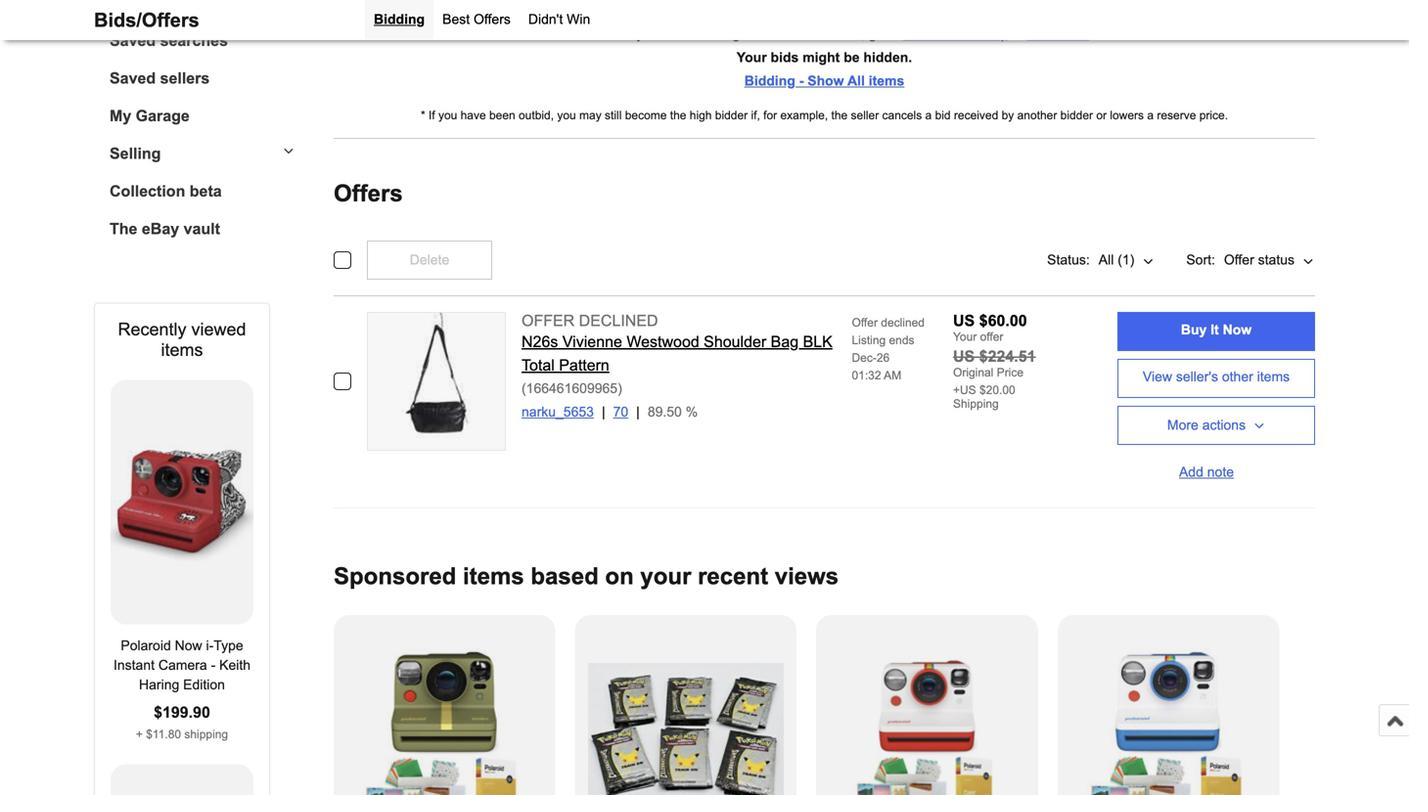 Task type: describe. For each thing, give the bounding box(es) containing it.
collection
[[110, 183, 185, 200]]

become
[[625, 109, 667, 122]]

items down hidden.
[[869, 73, 905, 89]]

n26s vivienne westwood shoulder bag blk total pattern link
[[522, 333, 833, 375]]

collection beta link
[[110, 183, 295, 201]]

saved for saved sellers
[[110, 70, 156, 87]]

items left based
[[463, 564, 525, 590]]

buy it now link
[[1118, 312, 1316, 352]]

%
[[686, 405, 698, 420]]

price
[[997, 366, 1024, 379]]

more actions
[[1168, 418, 1246, 433]]

your
[[641, 564, 692, 590]]

shipping
[[954, 398, 999, 411]]

status
[[1259, 253, 1295, 268]]

recently viewed items
[[118, 320, 246, 360]]

* if you have been outbid, you may still become the high bidder if, for example, the seller cancels a bid received by another bidder or lowers a reserve price.
[[421, 109, 1229, 122]]

pattern
[[559, 357, 610, 375]]

have inside to see items you were bidding on that have ended, go to purchase history or didn't win . your bids might be hidden. bidding - show all items
[[790, 26, 820, 42]]

0 horizontal spatial have
[[461, 109, 486, 122]]

bidding - show all items link
[[745, 73, 905, 89]]

your inside the us $60.00 your offer us $224.51 original price +us $20.00 shipping
[[954, 330, 977, 344]]

us $60.00 your offer us $224.51 original price +us $20.00 shipping
[[954, 312, 1036, 411]]

1 horizontal spatial all
[[1099, 253, 1115, 268]]

1 vertical spatial on
[[605, 564, 634, 590]]

offer inside offer declined listing ends dec-26 01:32 am
[[852, 316, 878, 329]]

didn't win link
[[1028, 26, 1090, 42]]

n26s
[[522, 333, 558, 351]]

you inside to see items you were bidding on that have ended, go to purchase history or didn't win . your bids might be hidden. bidding - show all items
[[637, 26, 659, 42]]

2 bidder from the left
[[1061, 109, 1094, 122]]

bidding inside to see items you were bidding on that have ended, go to purchase history or didn't win . your bids might be hidden. bidding - show all items
[[745, 73, 796, 89]]

1 horizontal spatial you
[[557, 109, 576, 122]]

all (1) button
[[1098, 241, 1156, 280]]

dec-
[[852, 352, 877, 365]]

outbid,
[[519, 109, 554, 122]]

items inside recently viewed items
[[161, 340, 203, 360]]

offer
[[981, 330, 1004, 344]]

status: all (1)
[[1048, 253, 1135, 268]]

saved searches
[[110, 32, 228, 49]]

$60.00
[[980, 312, 1028, 330]]

add note
[[1180, 465, 1235, 480]]

2 us from the top
[[954, 348, 975, 366]]

the
[[110, 220, 138, 238]]

(1)
[[1118, 253, 1135, 268]]

go
[[869, 26, 885, 42]]

win inside button
[[567, 12, 591, 27]]

sort:
[[1187, 253, 1216, 268]]

declined
[[579, 312, 659, 330]]

by
[[1002, 109, 1015, 122]]

your inside to see items you were bidding on that have ended, go to purchase history or didn't win . your bids might be hidden. bidding - show all items
[[737, 50, 767, 65]]

89.50 %
[[648, 405, 698, 420]]

sponsored items based on your recent views
[[334, 564, 839, 590]]

were
[[663, 26, 693, 42]]

viewed
[[191, 320, 246, 340]]

(
[[522, 381, 526, 397]]

selling button
[[94, 145, 295, 163]]

- inside polaroid now i-type instant camera - keith haring edition
[[211, 658, 216, 674]]

been
[[490, 109, 516, 122]]

beta
[[190, 183, 222, 200]]

might
[[803, 50, 840, 65]]

offers inside button
[[474, 12, 511, 27]]

items right see
[[600, 26, 633, 42]]

$11.80
[[146, 728, 181, 742]]

more actions button
[[1118, 406, 1316, 445]]

bid
[[936, 109, 951, 122]]

didn't win
[[529, 12, 591, 27]]

1 us from the top
[[954, 312, 975, 330]]

+ $11.80 shipping text field
[[136, 728, 228, 742]]

- inside to see items you were bidding on that have ended, go to purchase history or didn't win . your bids might be hidden. bidding - show all items
[[800, 73, 804, 89]]

1 horizontal spatial now
[[1223, 323, 1252, 338]]

0 horizontal spatial offers
[[334, 181, 403, 207]]

my garage
[[110, 107, 190, 125]]

win inside to see items you were bidding on that have ended, go to purchase history or didn't win . your bids might be hidden. bidding - show all items
[[1066, 26, 1090, 42]]

delete button
[[367, 241, 492, 280]]

original
[[954, 366, 994, 379]]

vault
[[184, 220, 220, 238]]

for
[[764, 109, 778, 122]]

didn't win button
[[520, 0, 599, 39]]

saved sellers link
[[110, 70, 295, 88]]

saved searches link
[[110, 32, 295, 50]]

sort: offer status
[[1187, 253, 1295, 268]]

01:32
[[852, 369, 882, 382]]

haring
[[139, 678, 179, 693]]

view
[[1143, 370, 1173, 385]]

seller's
[[1177, 370, 1219, 385]]

more
[[1168, 418, 1199, 433]]

collection beta
[[110, 183, 222, 200]]

ends
[[889, 334, 915, 347]]

history
[[965, 26, 1008, 42]]

note
[[1208, 465, 1235, 480]]

be
[[844, 50, 860, 65]]

the ebay vault link
[[110, 220, 295, 238]]

vivienne
[[563, 333, 623, 351]]

if
[[429, 109, 435, 122]]

best
[[443, 12, 470, 27]]

status:
[[1048, 253, 1090, 268]]

camera
[[158, 658, 207, 674]]

2 the from the left
[[832, 109, 848, 122]]



Task type: vqa. For each thing, say whether or not it's contained in the screenshot.
The eBay vault
yes



Task type: locate. For each thing, give the bounding box(es) containing it.
have up might
[[790, 26, 820, 42]]

1 horizontal spatial win
[[1066, 26, 1090, 42]]

edition
[[183, 678, 225, 693]]

2 horizontal spatial you
[[637, 26, 659, 42]]

the
[[670, 109, 687, 122], [832, 109, 848, 122]]

now right it
[[1223, 323, 1252, 338]]

items right other
[[1258, 370, 1291, 385]]

items down "recently"
[[161, 340, 203, 360]]

-
[[800, 73, 804, 89], [211, 658, 216, 674]]

offer declined listing ends dec-26 01:32 am
[[852, 316, 925, 382]]

based
[[531, 564, 599, 590]]

- left show
[[800, 73, 804, 89]]

*
[[421, 109, 426, 122]]

0 horizontal spatial a
[[926, 109, 932, 122]]

cancels
[[883, 109, 923, 122]]

89.50
[[648, 405, 682, 420]]

0 horizontal spatial your
[[737, 50, 767, 65]]

didn't left see
[[529, 12, 563, 27]]

am
[[884, 369, 902, 382]]

view seller's other items link
[[1118, 359, 1316, 399]]

1 horizontal spatial -
[[800, 73, 804, 89]]

bidding inside bidding button
[[374, 12, 425, 27]]

views
[[775, 564, 839, 590]]

polaroid
[[121, 639, 171, 654]]

delete
[[410, 253, 450, 268]]

0 vertical spatial us
[[954, 312, 975, 330]]

1 vertical spatial saved
[[110, 70, 156, 87]]

1 horizontal spatial offer
[[1225, 253, 1255, 268]]

seller
[[851, 109, 879, 122]]

26
[[877, 352, 890, 365]]

high
[[690, 109, 712, 122]]

0 horizontal spatial on
[[605, 564, 634, 590]]

+
[[136, 728, 143, 742]]

offer status button
[[1224, 241, 1316, 280]]

0 horizontal spatial offer
[[852, 316, 878, 329]]

a left the bid
[[926, 109, 932, 122]]

0 vertical spatial bidding
[[374, 12, 425, 27]]

saved up my
[[110, 70, 156, 87]]

0 horizontal spatial the
[[670, 109, 687, 122]]

- down the i-
[[211, 658, 216, 674]]

ebay
[[142, 220, 179, 238]]

bidder left if,
[[715, 109, 748, 122]]

total
[[522, 357, 555, 375]]

you right if
[[439, 109, 458, 122]]

on inside to see items you were bidding on that have ended, go to purchase history or didn't win . your bids might be hidden. bidding - show all items
[[744, 26, 760, 42]]

0 horizontal spatial all
[[848, 73, 865, 89]]

0 horizontal spatial win
[[567, 12, 591, 27]]

instant
[[114, 658, 155, 674]]

add
[[1180, 465, 1204, 480]]

the left seller
[[832, 109, 848, 122]]

bidding left 'best' at the left top of the page
[[374, 12, 425, 27]]

us left $60.00
[[954, 312, 975, 330]]

1 horizontal spatial didn't
[[1028, 26, 1062, 42]]

$224.51
[[980, 348, 1036, 366]]

purchase history link
[[904, 26, 1008, 42]]

1 saved from the top
[[110, 32, 156, 49]]

or inside to see items you were bidding on that have ended, go to purchase history or didn't win . your bids might be hidden. bidding - show all items
[[1012, 26, 1024, 42]]

selling
[[110, 145, 161, 163]]

your down that
[[737, 50, 767, 65]]

bidding down bids
[[745, 73, 796, 89]]

2 saved from the top
[[110, 70, 156, 87]]

listing
[[852, 334, 886, 347]]

0 horizontal spatial you
[[439, 109, 458, 122]]

2 a from the left
[[1148, 109, 1154, 122]]

1 the from the left
[[670, 109, 687, 122]]

1 vertical spatial offers
[[334, 181, 403, 207]]

1 vertical spatial bidding
[[745, 73, 796, 89]]

the left the high at the top
[[670, 109, 687, 122]]

your left "offer"
[[954, 330, 977, 344]]

that
[[763, 26, 786, 42]]

didn't inside to see items you were bidding on that have ended, go to purchase history or didn't win . your bids might be hidden. bidding - show all items
[[1028, 26, 1062, 42]]

to
[[888, 26, 900, 42]]

best offers
[[443, 12, 511, 27]]

n26s vivienne westwood shoulder bag blk total pattern image
[[385, 313, 488, 450]]

all left (1)
[[1099, 253, 1115, 268]]

bidding
[[696, 26, 741, 42]]

shipping
[[184, 728, 228, 742]]

us
[[954, 312, 975, 330], [954, 348, 975, 366]]

1 horizontal spatial or
[[1097, 109, 1107, 122]]

bag
[[771, 333, 799, 351]]

win
[[567, 12, 591, 27], [1066, 26, 1090, 42]]

$20.00
[[980, 384, 1016, 397]]

0 vertical spatial now
[[1223, 323, 1252, 338]]

1 vertical spatial have
[[461, 109, 486, 122]]

to see items you were bidding on that have ended, go to purchase history or didn't win . your bids might be hidden. bidding - show all items
[[556, 26, 1094, 89]]

1 vertical spatial your
[[954, 330, 977, 344]]

price.
[[1200, 109, 1229, 122]]

didn't left .
[[1028, 26, 1062, 42]]

bidder right 'another'
[[1061, 109, 1094, 122]]

1 a from the left
[[926, 109, 932, 122]]

garage
[[136, 107, 190, 125]]

view seller's other items
[[1143, 370, 1291, 385]]

may
[[580, 109, 602, 122]]

recent
[[698, 564, 769, 590]]

all inside to see items you were bidding on that have ended, go to purchase history or didn't win . your bids might be hidden. bidding - show all items
[[848, 73, 865, 89]]

a
[[926, 109, 932, 122], [1148, 109, 1154, 122]]

if,
[[751, 109, 761, 122]]

70 link
[[613, 405, 648, 420]]

you left may
[[557, 109, 576, 122]]

1 horizontal spatial the
[[832, 109, 848, 122]]

1 horizontal spatial bidder
[[1061, 109, 1094, 122]]

hidden.
[[864, 50, 913, 65]]

polaroid now i-type instant camera - keith haring edition
[[114, 639, 251, 693]]

1 horizontal spatial have
[[790, 26, 820, 42]]

sellers
[[160, 70, 210, 87]]

bids
[[771, 50, 799, 65]]

all down be
[[848, 73, 865, 89]]

0 vertical spatial have
[[790, 26, 820, 42]]

1 vertical spatial now
[[175, 639, 202, 654]]

saved sellers
[[110, 70, 210, 87]]

reserve
[[1158, 109, 1197, 122]]

0 vertical spatial your
[[737, 50, 767, 65]]

1 vertical spatial us
[[954, 348, 975, 366]]

show
[[808, 73, 845, 89]]

a right lowers
[[1148, 109, 1154, 122]]

all
[[848, 73, 865, 89], [1099, 253, 1115, 268]]

see
[[574, 26, 597, 42]]

1 horizontal spatial on
[[744, 26, 760, 42]]

didn't inside button
[[529, 12, 563, 27]]

$199.90 text field
[[154, 704, 210, 722]]

win right history in the right of the page
[[1066, 26, 1090, 42]]

0 vertical spatial saved
[[110, 32, 156, 49]]

on left that
[[744, 26, 760, 42]]

bids/offers
[[94, 9, 200, 31]]

ended,
[[824, 26, 866, 42]]

items
[[600, 26, 633, 42], [869, 73, 905, 89], [161, 340, 203, 360], [1258, 370, 1291, 385], [463, 564, 525, 590]]

your
[[737, 50, 767, 65], [954, 330, 977, 344]]

my
[[110, 107, 131, 125]]

0 horizontal spatial -
[[211, 658, 216, 674]]

us up original
[[954, 348, 975, 366]]

0 vertical spatial on
[[744, 26, 760, 42]]

recently
[[118, 320, 187, 340]]

my garage link
[[110, 107, 295, 125]]

saved for saved searches
[[110, 32, 156, 49]]

offers up delete button
[[334, 181, 403, 207]]

now up the camera
[[175, 639, 202, 654]]

offer left status
[[1225, 253, 1255, 268]]

0 horizontal spatial now
[[175, 639, 202, 654]]

0 horizontal spatial bidding
[[374, 12, 425, 27]]

0 vertical spatial offer
[[1225, 253, 1255, 268]]

70
[[613, 405, 629, 420]]

buy
[[1182, 323, 1207, 338]]

0 horizontal spatial didn't
[[529, 12, 563, 27]]

westwood
[[627, 333, 700, 351]]

lowers
[[1111, 109, 1145, 122]]

on left your
[[605, 564, 634, 590]]

0 vertical spatial all
[[848, 73, 865, 89]]

0 vertical spatial or
[[1012, 26, 1024, 42]]

offer up listing
[[852, 316, 878, 329]]

0 horizontal spatial bidder
[[715, 109, 748, 122]]

now inside polaroid now i-type instant camera - keith haring edition
[[175, 639, 202, 654]]

saved down bids/offers
[[110, 32, 156, 49]]

0 vertical spatial offers
[[474, 12, 511, 27]]

0 horizontal spatial or
[[1012, 26, 1024, 42]]

1 horizontal spatial offers
[[474, 12, 511, 27]]

have left been at the top of the page
[[461, 109, 486, 122]]

win up may
[[567, 12, 591, 27]]

offers right 'best' at the left top of the page
[[474, 12, 511, 27]]

it
[[1211, 323, 1220, 338]]

1 vertical spatial or
[[1097, 109, 1107, 122]]

received
[[955, 109, 999, 122]]

offer declined n26s vivienne westwood shoulder bag blk total pattern ( 166461609965 )
[[522, 312, 833, 397]]

another
[[1018, 109, 1058, 122]]

or right history in the right of the page
[[1012, 26, 1024, 42]]

0 vertical spatial -
[[800, 73, 804, 89]]

sponsored
[[334, 564, 457, 590]]

+us
[[954, 384, 977, 397]]

1 horizontal spatial a
[[1148, 109, 1154, 122]]

to
[[556, 26, 571, 42]]

example,
[[781, 109, 828, 122]]

1 vertical spatial -
[[211, 658, 216, 674]]

1 horizontal spatial bidding
[[745, 73, 796, 89]]

1 vertical spatial offer
[[852, 316, 878, 329]]

1 bidder from the left
[[715, 109, 748, 122]]

1 vertical spatial all
[[1099, 253, 1115, 268]]

bidding button
[[365, 0, 434, 39]]

or left lowers
[[1097, 109, 1107, 122]]

i-
[[206, 639, 214, 654]]

1 horizontal spatial your
[[954, 330, 977, 344]]

you left the were
[[637, 26, 659, 42]]



